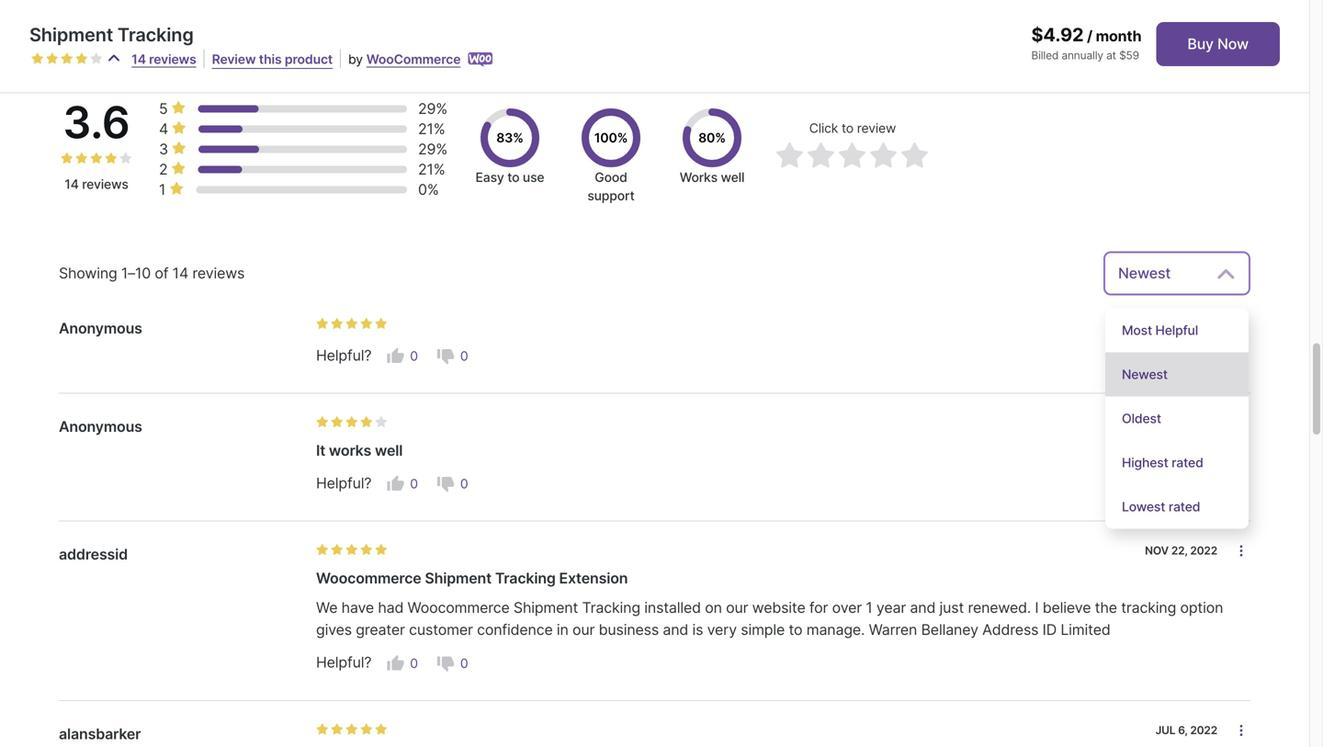 Task type: vqa. For each thing, say whether or not it's contained in the screenshot.
"REVIEWS"
yes



Task type: locate. For each thing, give the bounding box(es) containing it.
1 horizontal spatial to
[[789, 621, 803, 639]]

open options menu image right "nov 22, 2022"
[[1234, 544, 1249, 559]]

2 vertical spatial shipment
[[514, 599, 578, 617]]

0 horizontal spatial rate product 3 stars image
[[61, 52, 74, 65]]

woocommerce link
[[366, 51, 461, 67]]

vote up image
[[386, 347, 405, 365], [386, 475, 405, 493]]

$59
[[1120, 49, 1140, 62]]

shipment up in
[[514, 599, 578, 617]]

0 vertical spatial 14 reviews
[[132, 51, 196, 67]]

by
[[348, 51, 363, 67]]

vote up image
[[386, 654, 405, 673]]

3 2022 from the top
[[1191, 544, 1218, 558]]

use
[[523, 169, 545, 185]]

None field
[[1104, 251, 1251, 529]]

rate product 4 stars image for addressid
[[360, 544, 373, 557]]

rate product 2 stars image
[[46, 52, 59, 65], [807, 142, 836, 171], [75, 152, 88, 165], [331, 317, 344, 330], [331, 416, 344, 429], [331, 544, 344, 557]]

1 29% from the top
[[418, 100, 448, 117]]

believe
[[1043, 599, 1091, 617]]

0 vertical spatial well
[[721, 169, 745, 185]]

0 horizontal spatial 14
[[65, 176, 79, 192]]

1 vertical spatial tracking
[[495, 570, 556, 587]]

2 open options menu image from the top
[[1234, 723, 1249, 738]]

our
[[726, 599, 748, 617], [573, 621, 595, 639]]

2022 down angle down icon
[[1191, 318, 1218, 331]]

tracking up 14 reviews link
[[118, 23, 194, 46]]

rate product 4 stars image for anonymous
[[360, 416, 373, 429]]

rated right the "lowest"
[[1169, 499, 1201, 515]]

open options menu image
[[1234, 544, 1249, 559], [1234, 723, 1249, 738]]

0 for vote down image
[[460, 476, 468, 492]]

1 horizontal spatial rate product 1 star image
[[316, 416, 329, 429]]

nov up highest rated
[[1145, 416, 1169, 430]]

0 horizontal spatial 1
[[159, 180, 166, 198]]

tracking
[[1121, 599, 1177, 617]]

and left just
[[910, 599, 936, 617]]

2 vertical spatial 14
[[172, 264, 188, 282]]

annually
[[1062, 49, 1104, 62]]

1 vertical spatial and
[[663, 621, 689, 639]]

0 vertical spatial our
[[726, 599, 748, 617]]

rate product 4 stars image up it works well
[[360, 416, 373, 429]]

renewed.
[[968, 599, 1031, 617]]

tracking up business
[[582, 599, 641, 617]]

rate product 4 stars image
[[75, 52, 88, 65], [105, 152, 118, 165], [360, 317, 373, 330], [360, 544, 373, 557]]

0 vertical spatial rated
[[1172, 455, 1204, 470]]

business
[[599, 621, 659, 639]]

14 reviews
[[132, 51, 196, 67], [65, 176, 128, 192]]

we have had woocommerce shipment tracking installed on our website for over 1 year and just renewed. i believe the tracking option gives greater customer confidence in our business and is very simple to manage.  warren bellaney address id limited
[[316, 599, 1224, 639]]

shipment up customer
[[425, 570, 492, 587]]

review this product
[[212, 51, 333, 67]]

0 horizontal spatial to
[[508, 169, 520, 185]]

2 vertical spatial helpful?
[[316, 654, 372, 672]]

0 vertical spatial 14
[[132, 51, 146, 67]]

showing 1–10 of 14 reviews
[[59, 264, 245, 282]]

installed
[[645, 599, 701, 617]]

rate product 5 stars image for click to review
[[901, 142, 930, 171]]

website
[[752, 599, 806, 617]]

3 helpful? from the top
[[316, 654, 372, 672]]

nov 24, 2022 up highest rated option at the bottom right
[[1145, 416, 1218, 430]]

reviews right of
[[192, 264, 245, 282]]

rate product 4 stars image for anonymous
[[360, 317, 373, 330]]

0 vertical spatial open options menu image
[[1234, 544, 1249, 559]]

to down website at right
[[789, 621, 803, 639]]

1 vertical spatial vote down image
[[436, 654, 455, 673]]

2 vertical spatial to
[[789, 621, 803, 639]]

lowest rated
[[1122, 499, 1201, 515]]

woocommerce
[[366, 51, 461, 67]]

1 21% from the top
[[418, 120, 445, 138]]

rate product 5 stars image up had
[[375, 544, 388, 557]]

21% for 2
[[418, 160, 445, 178]]

we
[[316, 599, 338, 617]]

0 vertical spatial 29%
[[418, 100, 448, 117]]

buy now
[[1188, 35, 1249, 53]]

3 nov from the top
[[1145, 544, 1169, 558]]

to right click
[[842, 120, 854, 136]]

0 vertical spatial rate product 5 stars image
[[375, 416, 388, 429]]

rate product 1 star image up it
[[316, 416, 329, 429]]

0 for vote up icon
[[410, 656, 418, 671]]

lowest
[[1122, 499, 1166, 515]]

14 down customer
[[132, 51, 146, 67]]

2 vertical spatial nov
[[1145, 544, 1169, 558]]

none field containing newest
[[1104, 251, 1251, 529]]

1 horizontal spatial tracking
[[495, 570, 556, 587]]

2 horizontal spatial to
[[842, 120, 854, 136]]

to for use
[[508, 169, 520, 185]]

1 down the 2
[[159, 180, 166, 198]]

rate product 4 stars image down review
[[869, 142, 899, 171]]

21%
[[418, 120, 445, 138], [418, 160, 445, 178]]

29% down woocommerce link at the left top of the page
[[418, 100, 448, 117]]

nov 24, 2022
[[1145, 318, 1218, 331], [1145, 416, 1218, 430]]

works
[[329, 442, 371, 460]]

0 vertical spatial and
[[910, 599, 936, 617]]

tracking inside "we have had woocommerce shipment tracking installed on our website for over 1 year and just renewed. i believe the tracking option gives greater customer confidence in our business and is very simple to manage.  warren bellaney address id limited"
[[582, 599, 641, 617]]

1 horizontal spatial 1
[[866, 599, 873, 617]]

2 29% from the top
[[418, 140, 448, 158]]

1 vertical spatial open options menu image
[[1234, 416, 1249, 431]]

1 open options menu image from the top
[[1234, 544, 1249, 559]]

0 vertical spatial rate product 4 stars image
[[869, 142, 899, 171]]

0 vertical spatial helpful?
[[316, 347, 372, 364]]

24, right oldest
[[1172, 416, 1188, 430]]

rate product 1 star image for 3.6
[[61, 152, 74, 165]]

rate product 4 stars image
[[869, 142, 899, 171], [360, 416, 373, 429], [360, 723, 373, 736]]

year
[[877, 599, 906, 617]]

buy
[[1188, 35, 1214, 53]]

2 nov 24, 2022 from the top
[[1145, 416, 1218, 430]]

0 for second vote up image from the bottom
[[410, 348, 418, 364]]

addressid
[[59, 546, 128, 564]]

woocommerce shipment tracking extension
[[316, 570, 628, 587]]

$4.92 / month billed annually at $59
[[1032, 23, 1142, 62]]

1 horizontal spatial rate product 3 stars image
[[90, 152, 103, 165]]

i
[[1035, 599, 1039, 617]]

had
[[378, 599, 404, 617]]

rated for highest rated
[[1172, 455, 1204, 470]]

2 21% from the top
[[418, 160, 445, 178]]

1 vertical spatial rate product 5 stars image
[[375, 544, 388, 557]]

rate product 3 stars image
[[61, 52, 74, 65], [90, 152, 103, 165]]

1 nov 24, 2022 from the top
[[1145, 318, 1218, 331]]

5
[[159, 100, 168, 117]]

developed by woocommerce image
[[468, 52, 493, 67]]

1 vertical spatial our
[[573, 621, 595, 639]]

2 anonymous from the top
[[59, 418, 142, 436]]

1 vertical spatial rate product 4 stars image
[[360, 416, 373, 429]]

rated right 'highest'
[[1172, 455, 1204, 470]]

0 vertical spatial vote down image
[[436, 347, 455, 365]]

29% for 5
[[418, 100, 448, 117]]

rate product 5 stars image
[[375, 416, 388, 429], [375, 544, 388, 557]]

rate product 5 stars image up it works well
[[375, 416, 388, 429]]

1 vertical spatial rated
[[1169, 499, 1201, 515]]

2 vertical spatial tracking
[[582, 599, 641, 617]]

list box inside field
[[1106, 308, 1249, 529]]

1 vertical spatial open options menu image
[[1234, 723, 1249, 738]]

billed
[[1032, 49, 1059, 62]]

0 horizontal spatial and
[[663, 621, 689, 639]]

rate product 5 stars image for addressid
[[375, 544, 388, 557]]

0 vertical spatial nov 24, 2022
[[1145, 318, 1218, 331]]

0 vertical spatial 24,
[[1172, 318, 1188, 331]]

14 reviews link
[[132, 51, 196, 67]]

0 horizontal spatial tracking
[[118, 23, 194, 46]]

0 for second vote up image from the bottom's vote down icon
[[460, 348, 468, 364]]

have
[[342, 599, 374, 617]]

newest
[[1119, 264, 1171, 282], [1122, 367, 1168, 382]]

29% up 0%
[[418, 140, 448, 158]]

0 vertical spatial 21%
[[418, 120, 445, 138]]

1 vertical spatial anonymous
[[59, 418, 142, 436]]

easy to use
[[476, 169, 545, 185]]

limited
[[1061, 621, 1111, 639]]

1 vertical spatial shipment
[[425, 570, 492, 587]]

29% for 3
[[418, 140, 448, 158]]

29%
[[418, 100, 448, 117], [418, 140, 448, 158]]

woocommerce up have
[[316, 570, 422, 587]]

and left is
[[663, 621, 689, 639]]

0 vertical spatial anonymous
[[59, 319, 142, 337]]

2022 right the 22,
[[1191, 544, 1218, 558]]

well
[[721, 169, 745, 185], [375, 442, 403, 460]]

shipment up the '3.6'
[[29, 23, 113, 46]]

1 vertical spatial 24,
[[1172, 416, 1188, 430]]

1 helpful? from the top
[[316, 347, 372, 364]]

1 vertical spatial well
[[375, 442, 403, 460]]

nov 24, 2022 for 1st open options menu icon from the bottom of the page
[[1145, 416, 1218, 430]]

reviews down customer reviews
[[149, 51, 196, 67]]

2 horizontal spatial tracking
[[582, 599, 641, 617]]

highest rated option
[[1106, 441, 1249, 485]]

and
[[910, 599, 936, 617], [663, 621, 689, 639]]

2 vertical spatial rate product 4 stars image
[[360, 723, 373, 736]]

0 horizontal spatial 14 reviews
[[65, 176, 128, 192]]

month
[[1096, 27, 1142, 45]]

our right in
[[573, 621, 595, 639]]

tracking
[[118, 23, 194, 46], [495, 570, 556, 587], [582, 599, 641, 617]]

2
[[159, 160, 168, 178]]

0 vertical spatial rate product 1 star image
[[31, 52, 44, 65]]

list box
[[1106, 308, 1249, 529]]

open options menu image right jul 6, 2022 at bottom
[[1234, 723, 1249, 738]]

2022 right 6,
[[1191, 724, 1218, 737]]

1 vertical spatial nov
[[1145, 416, 1169, 430]]

helpful?
[[316, 347, 372, 364], [316, 474, 372, 492], [316, 654, 372, 672]]

product
[[285, 51, 333, 67]]

0 vertical spatial to
[[842, 120, 854, 136]]

1 horizontal spatial 14 reviews
[[132, 51, 196, 67]]

customer reviews
[[59, 11, 281, 46]]

address
[[983, 621, 1039, 639]]

1 vertical spatial 29%
[[418, 140, 448, 158]]

newest up 'most'
[[1119, 264, 1171, 282]]

0
[[410, 348, 418, 364], [460, 348, 468, 364], [410, 476, 418, 492], [460, 476, 468, 492], [410, 656, 418, 671], [460, 656, 468, 671]]

reviews up review
[[186, 11, 281, 46]]

bellaney
[[921, 621, 979, 639]]

rate product 3 stars image down shipment tracking
[[61, 52, 74, 65]]

nov
[[1145, 318, 1169, 331], [1145, 416, 1169, 430], [1145, 544, 1169, 558]]

shipment inside "we have had woocommerce shipment tracking installed on our website for over 1 year and just renewed. i believe the tracking option gives greater customer confidence in our business and is very simple to manage.  warren bellaney address id limited"
[[514, 599, 578, 617]]

0 vertical spatial open options menu image
[[1234, 317, 1249, 332]]

2 vote down image from the top
[[436, 654, 455, 673]]

anonymous
[[59, 319, 142, 337], [59, 418, 142, 436]]

nov for helpful?
[[1145, 318, 1169, 331]]

rate product 1 star image
[[31, 52, 44, 65], [316, 416, 329, 429]]

1 vertical spatial nov 24, 2022
[[1145, 416, 1218, 430]]

2022 for rate product 5 stars icon corresponding to addressid
[[1191, 544, 1218, 558]]

rate product 1 star image
[[776, 142, 805, 171], [61, 152, 74, 165], [316, 317, 329, 330], [316, 544, 329, 557], [316, 723, 329, 736]]

2 2022 from the top
[[1191, 416, 1218, 430]]

14 down the '3.6'
[[65, 176, 79, 192]]

1 horizontal spatial 14
[[132, 51, 146, 67]]

1 open options menu image from the top
[[1234, 317, 1249, 332]]

to
[[842, 120, 854, 136], [508, 169, 520, 185], [789, 621, 803, 639]]

2022
[[1191, 318, 1218, 331], [1191, 416, 1218, 430], [1191, 544, 1218, 558], [1191, 724, 1218, 737]]

0 horizontal spatial rate product 1 star image
[[31, 52, 44, 65]]

angle down image
[[1217, 262, 1236, 284]]

tracking up the confidence
[[495, 570, 556, 587]]

14
[[132, 51, 146, 67], [65, 176, 79, 192], [172, 264, 188, 282]]

1 vertical spatial 14
[[65, 176, 79, 192]]

1 vertical spatial newest
[[1122, 367, 1168, 382]]

14 reviews down the '3.6'
[[65, 176, 128, 192]]

1 vote down image from the top
[[436, 347, 455, 365]]

1 vertical spatial 21%
[[418, 160, 445, 178]]

1 24, from the top
[[1172, 318, 1188, 331]]

open options menu image for addressid
[[1234, 544, 1249, 559]]

nov 24, 2022 up newest option
[[1145, 318, 1218, 331]]

shipment
[[29, 23, 113, 46], [425, 570, 492, 587], [514, 599, 578, 617]]

4 2022 from the top
[[1191, 724, 1218, 737]]

1 vertical spatial vote up image
[[386, 475, 405, 493]]

highest rated
[[1122, 455, 1204, 470]]

good support
[[588, 169, 635, 203]]

rate product 4 stars image right rate product 2 stars image on the bottom
[[360, 723, 373, 736]]

1 star, 0% of reviews element
[[159, 180, 188, 200]]

14 reviews down customer reviews
[[132, 51, 196, 67]]

14 right of
[[172, 264, 188, 282]]

rate product 1 star image down shipment tracking
[[31, 52, 44, 65]]

1
[[159, 180, 166, 198], [866, 599, 873, 617]]

0 for first vote up image from the bottom
[[410, 476, 418, 492]]

nov up newest option
[[1145, 318, 1169, 331]]

newest up oldest
[[1122, 367, 1168, 382]]

1 2022 from the top
[[1191, 318, 1218, 331]]

1 horizontal spatial our
[[726, 599, 748, 617]]

1 vote up image from the top
[[386, 347, 405, 365]]

rate product 3 stars image
[[838, 142, 868, 171], [346, 317, 358, 330], [346, 416, 358, 429], [346, 544, 358, 557], [346, 723, 358, 736]]

rate product 5 stars image
[[90, 52, 103, 65], [901, 142, 930, 171], [119, 152, 132, 165], [375, 317, 388, 330], [375, 723, 388, 736]]

woocommerce up customer
[[408, 599, 510, 617]]

rate product 4 stars image for alansbarker
[[360, 723, 373, 736]]

newest option
[[1106, 352, 1249, 396]]

1 vertical spatial helpful?
[[316, 474, 372, 492]]

at
[[1107, 49, 1117, 62]]

0 vertical spatial vote up image
[[386, 347, 405, 365]]

2 vote up image from the top
[[386, 475, 405, 493]]

1 rate product 5 stars image from the top
[[375, 416, 388, 429]]

0 vertical spatial tracking
[[118, 23, 194, 46]]

1 vertical spatial woocommerce
[[408, 599, 510, 617]]

open options menu image down angle down icon
[[1234, 317, 1249, 332]]

rated
[[1172, 455, 1204, 470], [1169, 499, 1201, 515]]

by woocommerce
[[348, 51, 461, 67]]

woocommerce
[[316, 570, 422, 587], [408, 599, 510, 617]]

vote down image
[[436, 475, 455, 493]]

most
[[1122, 322, 1153, 338]]

to left use
[[508, 169, 520, 185]]

2 rate product 5 stars image from the top
[[375, 544, 388, 557]]

list box containing most helpful
[[1106, 308, 1249, 529]]

0 vertical spatial 1
[[159, 180, 166, 198]]

our right on
[[726, 599, 748, 617]]

0 vertical spatial shipment
[[29, 23, 113, 46]]

rate product 3 stars image down the '3.6'
[[90, 152, 103, 165]]

0 horizontal spatial shipment
[[29, 23, 113, 46]]

buy now link
[[1157, 22, 1280, 66]]

open options menu image up highest rated option at the bottom right
[[1234, 416, 1249, 431]]

2 helpful? from the top
[[316, 474, 372, 492]]

simple
[[741, 621, 785, 639]]

helpful? for addressid
[[316, 654, 372, 672]]

vote down image
[[436, 347, 455, 365], [436, 654, 455, 673]]

1 vertical spatial 1
[[866, 599, 873, 617]]

0 vertical spatial nov
[[1145, 318, 1169, 331]]

1 left year
[[866, 599, 873, 617]]

woocommerce inside "we have had woocommerce shipment tracking installed on our website for over 1 year and just renewed. i believe the tracking option gives greater customer confidence in our business and is very simple to manage.  warren bellaney address id limited"
[[408, 599, 510, 617]]

rate product 5 stars image for 3.6
[[119, 152, 132, 165]]

rate product 4 stars image for click to review
[[869, 142, 899, 171]]

vote down image for vote up icon
[[436, 654, 455, 673]]

1 nov from the top
[[1145, 318, 1169, 331]]

reviews left the 2
[[82, 176, 128, 192]]

open options menu image
[[1234, 317, 1249, 332], [1234, 416, 1249, 431]]

extension
[[559, 570, 628, 587]]

4 stars, 21% of reviews element
[[159, 119, 190, 139]]

newest inside option
[[1122, 367, 1168, 382]]

2022 up highest rated option at the bottom right
[[1191, 416, 1218, 430]]

24, right 'most'
[[1172, 318, 1188, 331]]

2 horizontal spatial shipment
[[514, 599, 578, 617]]

nov left the 22,
[[1145, 544, 1169, 558]]

1 vertical spatial to
[[508, 169, 520, 185]]



Task type: describe. For each thing, give the bounding box(es) containing it.
alansbarker
[[59, 725, 141, 743]]

rate product 5 stars image for alansbarker
[[375, 723, 388, 736]]

0 horizontal spatial well
[[375, 442, 403, 460]]

1 inside "we have had woocommerce shipment tracking installed on our website for over 1 year and just renewed. i believe the tracking option gives greater customer confidence in our business and is very simple to manage.  warren bellaney address id limited"
[[866, 599, 873, 617]]

to for review
[[842, 120, 854, 136]]

gives
[[316, 621, 352, 639]]

click
[[810, 120, 838, 136]]

support
[[588, 188, 635, 203]]

on
[[705, 599, 722, 617]]

manage.
[[807, 621, 865, 639]]

helpful? for anonymous
[[316, 474, 372, 492]]

most helpful
[[1122, 322, 1199, 338]]

/
[[1087, 27, 1093, 45]]

6,
[[1178, 724, 1188, 737]]

highest
[[1122, 455, 1169, 470]]

it
[[316, 442, 325, 460]]

it works well
[[316, 442, 403, 460]]

2 horizontal spatial 14
[[172, 264, 188, 282]]

this
[[259, 51, 282, 67]]

rate product 4 stars image for 3.6
[[105, 152, 118, 165]]

1 horizontal spatial well
[[721, 169, 745, 185]]

3 stars, 29% of reviews element
[[159, 139, 190, 159]]

open options menu image for alansbarker
[[1234, 723, 1249, 738]]

nov for woocommerce shipment tracking extension
[[1145, 544, 1169, 558]]

0 vertical spatial woocommerce
[[316, 570, 422, 587]]

2 nov from the top
[[1145, 416, 1169, 430]]

rate product 2 stars image
[[331, 723, 344, 736]]

customer
[[409, 621, 473, 639]]

1–10
[[121, 264, 151, 282]]

rate product 1 star image for addressid
[[316, 544, 329, 557]]

warren
[[869, 621, 917, 639]]

confidence
[[477, 621, 553, 639]]

2022 for rate product 5 stars image associated with alansbarker
[[1191, 724, 1218, 737]]

vote down image for second vote up image from the bottom
[[436, 347, 455, 365]]

rated for lowest rated
[[1169, 499, 1201, 515]]

oldest option
[[1106, 396, 1249, 441]]

oldest
[[1122, 411, 1162, 426]]

greater
[[356, 621, 405, 639]]

the
[[1095, 599, 1118, 617]]

0 vertical spatial rate product 3 stars image
[[61, 52, 74, 65]]

1 anonymous from the top
[[59, 319, 142, 337]]

of
[[155, 264, 169, 282]]

0 vertical spatial newest
[[1119, 264, 1171, 282]]

rate product 5 stars image for anonymous
[[375, 317, 388, 330]]

5 stars, 29% of reviews element
[[159, 99, 190, 119]]

rate product 5 stars image for anonymous
[[375, 416, 388, 429]]

rate product 1 star image for anonymous
[[316, 317, 329, 330]]

jul
[[1156, 724, 1176, 737]]

2 open options menu image from the top
[[1234, 416, 1249, 431]]

1 vertical spatial rate product 3 stars image
[[90, 152, 103, 165]]

lowest rated option
[[1106, 485, 1249, 529]]

review
[[212, 51, 256, 67]]

is
[[693, 621, 703, 639]]

2022 for anonymous's rate product 5 stars image
[[1191, 318, 1218, 331]]

21% for 4
[[418, 120, 445, 138]]

easy
[[476, 169, 504, 185]]

0 horizontal spatial our
[[573, 621, 595, 639]]

just
[[940, 599, 964, 617]]

1 vertical spatial 14 reviews
[[65, 176, 128, 192]]

0 for vote up icon's vote down icon
[[460, 656, 468, 671]]

to inside "we have had woocommerce shipment tracking installed on our website for over 1 year and just renewed. i believe the tracking option gives greater customer confidence in our business and is very simple to manage.  warren bellaney address id limited"
[[789, 621, 803, 639]]

1 horizontal spatial and
[[910, 599, 936, 617]]

over
[[832, 599, 862, 617]]

review this product button
[[212, 50, 333, 68]]

works
[[680, 169, 718, 185]]

click to review
[[810, 120, 896, 136]]

now
[[1218, 35, 1249, 53]]

most helpful option
[[1106, 308, 1249, 352]]

3.6
[[63, 95, 130, 149]]

customer
[[59, 11, 179, 46]]

2 stars, 21% of reviews element
[[159, 159, 190, 180]]

2 24, from the top
[[1172, 416, 1188, 430]]

4
[[159, 120, 168, 138]]

helpful
[[1156, 322, 1199, 338]]

$4.92
[[1032, 23, 1084, 46]]

rate product 1 star image for click to review
[[776, 142, 805, 171]]

shipment tracking
[[29, 23, 194, 46]]

id
[[1043, 621, 1057, 639]]

rate product 1 star image for alansbarker
[[316, 723, 329, 736]]

0%
[[418, 180, 439, 198]]

showing
[[59, 264, 117, 282]]

works well
[[680, 169, 745, 185]]

review
[[857, 120, 896, 136]]

for
[[810, 599, 828, 617]]

22,
[[1172, 544, 1188, 558]]

very
[[707, 621, 737, 639]]

3
[[159, 140, 168, 158]]

1 vertical spatial rate product 1 star image
[[316, 416, 329, 429]]

2022 for rate product 5 stars icon for anonymous
[[1191, 416, 1218, 430]]

jul 6, 2022
[[1156, 724, 1218, 737]]

nov 22, 2022
[[1145, 544, 1218, 558]]

option
[[1181, 599, 1224, 617]]

in
[[557, 621, 569, 639]]

nov 24, 2022 for 2nd open options menu icon from the bottom
[[1145, 318, 1218, 331]]

good
[[595, 169, 627, 185]]

1 horizontal spatial shipment
[[425, 570, 492, 587]]



